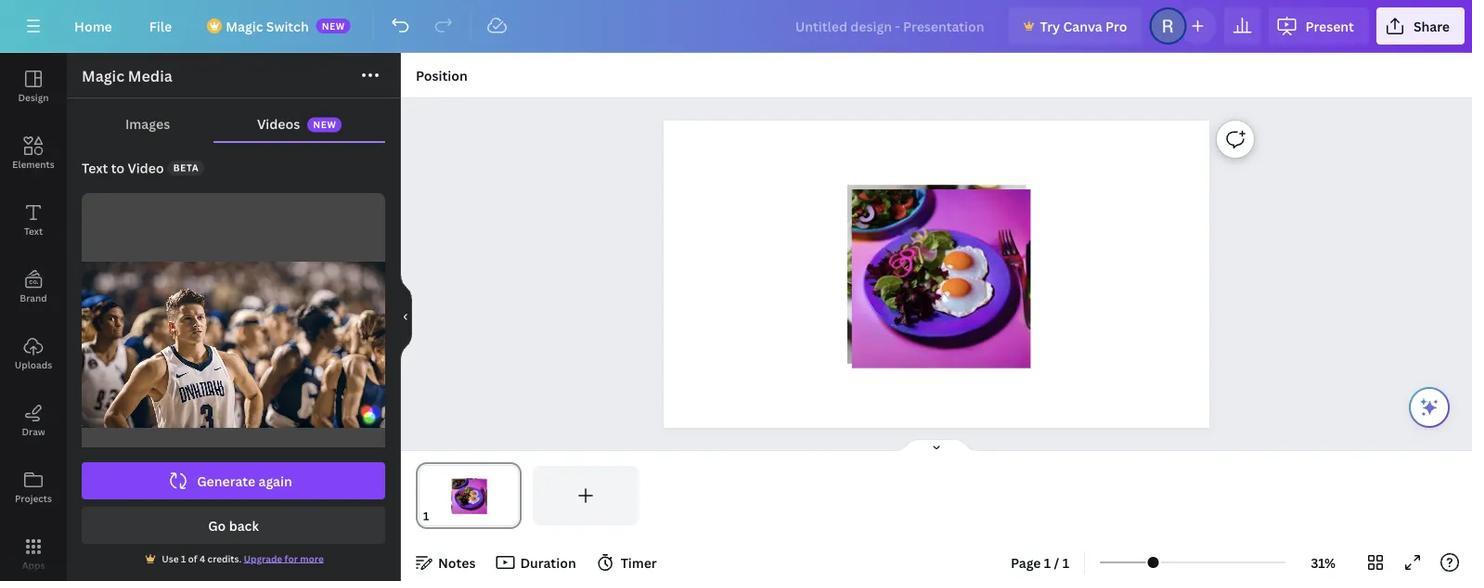 Task type: vqa. For each thing, say whether or not it's contained in the screenshot.
Design Title Text Field
yes



Task type: locate. For each thing, give the bounding box(es) containing it.
media
[[128, 66, 172, 86]]

go back
[[208, 517, 259, 534]]

0 vertical spatial new
[[322, 19, 345, 32]]

brand
[[20, 291, 47, 304]]

magic inside main menu bar
[[226, 17, 263, 35]]

images button
[[82, 106, 214, 141]]

elements
[[12, 158, 55, 170]]

videos
[[257, 115, 300, 132]]

upgrade for more link
[[244, 552, 324, 565]]

1 left of
[[181, 552, 186, 565]]

1 left /
[[1044, 554, 1051, 571]]

magic media
[[82, 66, 172, 86]]

0 vertical spatial text
[[82, 159, 108, 177]]

draw button
[[0, 387, 67, 454]]

generate again button
[[82, 462, 385, 499]]

text left to
[[82, 159, 108, 177]]

magic
[[226, 17, 263, 35], [82, 66, 124, 86]]

switch
[[266, 17, 309, 35]]

1 horizontal spatial text
[[82, 159, 108, 177]]

1 horizontal spatial 1
[[1044, 554, 1051, 571]]

1 horizontal spatial magic
[[226, 17, 263, 35]]

timer button
[[591, 548, 664, 577]]

4
[[200, 552, 205, 565]]

brand button
[[0, 253, 67, 320]]

1 vertical spatial magic
[[82, 66, 124, 86]]

0 horizontal spatial 1
[[181, 552, 186, 565]]

magic left media
[[82, 66, 124, 86]]

text to video beta
[[82, 159, 199, 177]]

hide pages image
[[892, 438, 981, 453]]

notes
[[438, 554, 476, 571]]

try canva pro button
[[1009, 7, 1142, 45]]

more
[[300, 552, 324, 565]]

text up "brand" button
[[24, 225, 43, 237]]

again
[[259, 472, 292, 490]]

1 vertical spatial text
[[24, 225, 43, 237]]

1 for of
[[181, 552, 186, 565]]

magic left switch
[[226, 17, 263, 35]]

new
[[322, 19, 345, 32], [313, 119, 336, 131]]

0 horizontal spatial magic
[[82, 66, 124, 86]]

new right switch
[[322, 19, 345, 32]]

text for text
[[24, 225, 43, 237]]

upgrade
[[244, 552, 282, 565]]

1 right /
[[1063, 554, 1069, 571]]

draw
[[22, 425, 45, 438]]

magic for magic media
[[82, 66, 124, 86]]

present button
[[1269, 7, 1369, 45]]

file
[[149, 17, 172, 35]]

design button
[[0, 53, 67, 120]]

projects button
[[0, 454, 67, 521]]

apps button
[[0, 521, 67, 581]]

to
[[111, 159, 125, 177]]

magic for magic switch
[[226, 17, 263, 35]]

Design title text field
[[780, 7, 1001, 45]]

31% button
[[1293, 548, 1353, 577]]

try
[[1040, 17, 1060, 35]]

canva assistant image
[[1418, 396, 1441, 419]]

0 horizontal spatial text
[[24, 225, 43, 237]]

beta
[[173, 162, 199, 174]]

31%
[[1311, 554, 1336, 571]]

pro
[[1106, 17, 1127, 35]]

new right videos on the left of the page
[[313, 119, 336, 131]]

1 for /
[[1044, 554, 1051, 571]]

text inside button
[[24, 225, 43, 237]]

0 vertical spatial magic
[[226, 17, 263, 35]]

text
[[82, 159, 108, 177], [24, 225, 43, 237]]

1
[[181, 552, 186, 565], [1044, 554, 1051, 571], [1063, 554, 1069, 571]]

use 1 of 4 credits. upgrade for more
[[162, 552, 324, 565]]



Task type: describe. For each thing, give the bounding box(es) containing it.
Page title text field
[[437, 507, 445, 525]]

share button
[[1377, 7, 1465, 45]]

side panel tab list
[[0, 53, 67, 581]]

position button
[[408, 60, 475, 90]]

of
[[188, 552, 197, 565]]

2 horizontal spatial 1
[[1063, 554, 1069, 571]]

try canva pro
[[1040, 17, 1127, 35]]

generate again
[[197, 472, 292, 490]]

file button
[[134, 7, 187, 45]]

text button
[[0, 187, 67, 253]]

page
[[1011, 554, 1041, 571]]

share
[[1414, 17, 1450, 35]]

page 1 image
[[416, 466, 522, 525]]

for
[[285, 552, 298, 565]]

video
[[128, 159, 164, 177]]

elements button
[[0, 120, 67, 187]]

main menu bar
[[0, 0, 1472, 53]]

go back button
[[82, 507, 385, 544]]

images
[[125, 115, 170, 132]]

magic switch
[[226, 17, 309, 35]]

text for text to video beta
[[82, 159, 108, 177]]

canva
[[1063, 17, 1103, 35]]

home link
[[59, 7, 127, 45]]

use
[[162, 552, 179, 565]]

new inside main menu bar
[[322, 19, 345, 32]]

back
[[229, 517, 259, 534]]

position
[[416, 66, 468, 84]]

page 1 / 1
[[1011, 554, 1069, 571]]

uploads button
[[0, 320, 67, 387]]

uploads
[[15, 358, 52, 371]]

/
[[1054, 554, 1060, 571]]

present
[[1306, 17, 1354, 35]]

duration
[[520, 554, 576, 571]]

projects
[[15, 492, 52, 505]]

timer
[[621, 554, 657, 571]]

go
[[208, 517, 226, 534]]

apps
[[22, 559, 45, 571]]

1 vertical spatial new
[[313, 119, 336, 131]]

generate
[[197, 472, 255, 490]]

hide image
[[400, 272, 412, 362]]

home
[[74, 17, 112, 35]]

design
[[18, 91, 49, 104]]

notes button
[[408, 548, 483, 577]]

credits.
[[208, 552, 242, 565]]

duration button
[[491, 548, 584, 577]]



